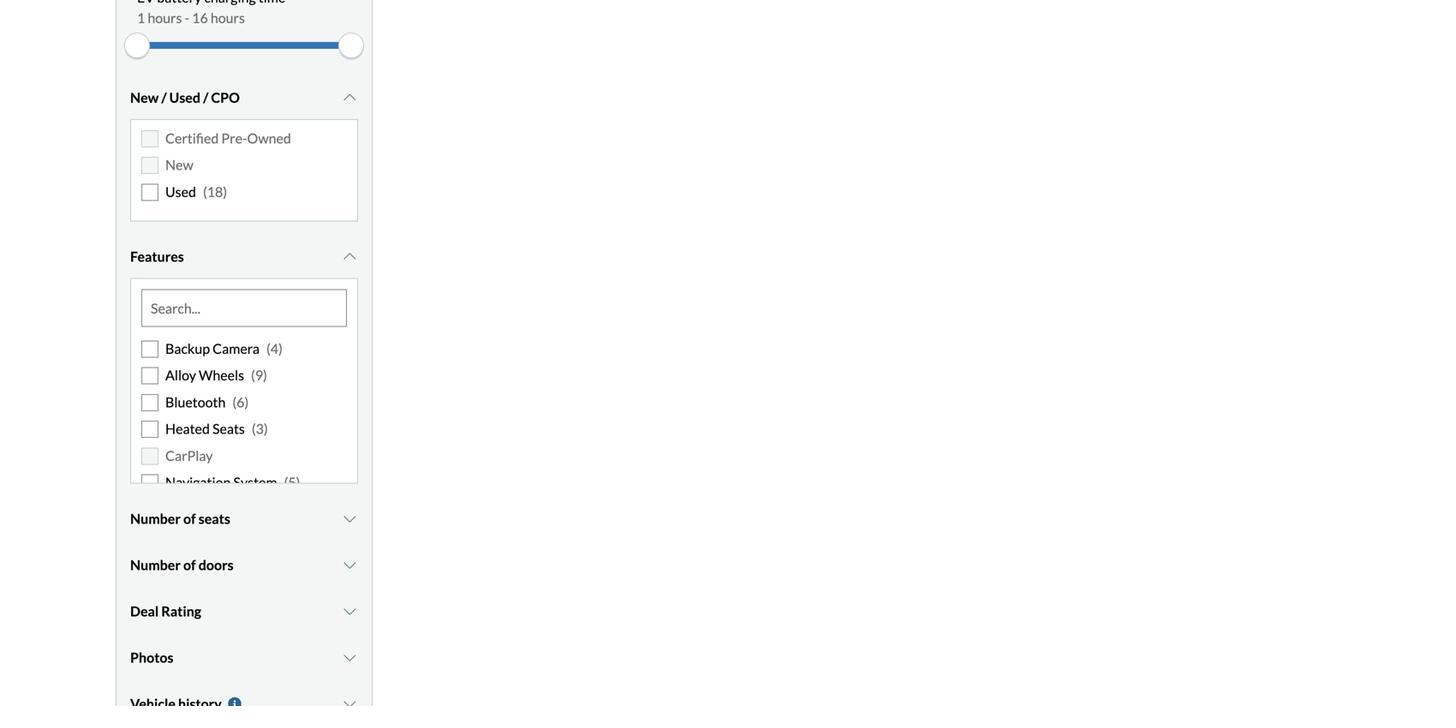 Task type: describe. For each thing, give the bounding box(es) containing it.
doors
[[199, 557, 234, 573]]

new / used / cpo button
[[130, 76, 358, 119]]

rating
[[161, 603, 201, 620]]

heated
[[165, 420, 210, 437]]

(9)
[[251, 367, 267, 384]]

1 hours - 16 hours
[[137, 9, 245, 26]]

chevron down image for number of doors
[[341, 558, 358, 572]]

(6)
[[233, 394, 249, 410]]

(5)
[[284, 474, 300, 491]]

chevron down image for number of seats
[[341, 512, 358, 526]]

backup camera (4)
[[165, 340, 283, 357]]

chevron down image for features
[[341, 250, 358, 264]]

1
[[137, 9, 145, 26]]

1 vertical spatial used
[[165, 183, 196, 200]]

carplay
[[165, 447, 213, 464]]

(3)
[[252, 420, 268, 437]]

heated seats (3)
[[165, 420, 268, 437]]

pre-
[[221, 130, 247, 146]]

system
[[233, 474, 277, 491]]

features button
[[130, 235, 358, 278]]

wheels
[[199, 367, 244, 384]]

camera
[[213, 340, 260, 357]]

16
[[192, 9, 208, 26]]

navigation
[[165, 474, 231, 491]]

number for number of doors
[[130, 557, 181, 573]]

used inside dropdown button
[[169, 89, 201, 106]]

-
[[185, 9, 189, 26]]

of for doors
[[183, 557, 196, 573]]

new for new / used / cpo
[[130, 89, 159, 106]]

number of doors button
[[130, 544, 358, 587]]

Search... field
[[142, 290, 346, 326]]

chevron down image for new / used / cpo
[[341, 91, 358, 104]]

of for seats
[[183, 510, 196, 527]]

bluetooth
[[165, 394, 226, 410]]

1 hours from the left
[[148, 9, 182, 26]]

used (18)
[[165, 183, 227, 200]]



Task type: vqa. For each thing, say whether or not it's contained in the screenshot.
2nd HOURS from left
yes



Task type: locate. For each thing, give the bounding box(es) containing it.
3 chevron down image from the top
[[341, 558, 358, 572]]

2 / from the left
[[203, 89, 208, 106]]

navigation system (5)
[[165, 474, 300, 491]]

1 vertical spatial number
[[130, 557, 181, 573]]

number inside number of doors dropdown button
[[130, 557, 181, 573]]

chevron down image inside 'photos' dropdown button
[[341, 651, 358, 665]]

2 chevron down image from the top
[[341, 512, 358, 526]]

features
[[130, 248, 184, 265]]

number for number of seats
[[130, 510, 181, 527]]

chevron down image
[[341, 250, 358, 264], [341, 512, 358, 526], [341, 558, 358, 572], [341, 605, 358, 618], [341, 697, 358, 706]]

hours right 16
[[211, 9, 245, 26]]

5 chevron down image from the top
[[341, 697, 358, 706]]

new down certified
[[165, 157, 193, 173]]

new
[[130, 89, 159, 106], [165, 157, 193, 173]]

used left cpo
[[169, 89, 201, 106]]

hours left - at top
[[148, 9, 182, 26]]

(18)
[[203, 183, 227, 200]]

0 vertical spatial chevron down image
[[341, 91, 358, 104]]

0 vertical spatial new
[[130, 89, 159, 106]]

new down "1" at the left top of page
[[130, 89, 159, 106]]

alloy wheels (9)
[[165, 367, 267, 384]]

photos button
[[130, 636, 358, 679]]

chevron down image inside features dropdown button
[[341, 250, 358, 264]]

photos
[[130, 649, 174, 666]]

0 vertical spatial number
[[130, 510, 181, 527]]

0 horizontal spatial /
[[161, 89, 167, 106]]

of left doors
[[183, 557, 196, 573]]

chevron down image inside number of seats 'dropdown button'
[[341, 512, 358, 526]]

0 horizontal spatial new
[[130, 89, 159, 106]]

of left seats
[[183, 510, 196, 527]]

seats
[[213, 420, 245, 437]]

2 chevron down image from the top
[[341, 651, 358, 665]]

4 chevron down image from the top
[[341, 605, 358, 618]]

chevron down image inside deal rating dropdown button
[[341, 605, 358, 618]]

info circle image
[[226, 697, 243, 706]]

chevron down image
[[341, 91, 358, 104], [341, 651, 358, 665]]

1 horizontal spatial /
[[203, 89, 208, 106]]

certified
[[165, 130, 219, 146]]

of inside dropdown button
[[183, 557, 196, 573]]

hours
[[148, 9, 182, 26], [211, 9, 245, 26]]

number of seats
[[130, 510, 230, 527]]

chevron down image for photos
[[341, 651, 358, 665]]

/
[[161, 89, 167, 106], [203, 89, 208, 106]]

0 horizontal spatial hours
[[148, 9, 182, 26]]

number inside number of seats 'dropdown button'
[[130, 510, 181, 527]]

number of doors
[[130, 557, 234, 573]]

(4)
[[267, 340, 283, 357]]

2 hours from the left
[[211, 9, 245, 26]]

1 vertical spatial chevron down image
[[341, 651, 358, 665]]

1 vertical spatial new
[[165, 157, 193, 173]]

deal
[[130, 603, 159, 620]]

0 vertical spatial used
[[169, 89, 201, 106]]

chevron down image inside number of doors dropdown button
[[341, 558, 358, 572]]

1 horizontal spatial new
[[165, 157, 193, 173]]

seats
[[199, 510, 230, 527]]

backup
[[165, 340, 210, 357]]

bluetooth (6)
[[165, 394, 249, 410]]

1 / from the left
[[161, 89, 167, 106]]

number of seats button
[[130, 497, 358, 540]]

1 of from the top
[[183, 510, 196, 527]]

number up deal rating
[[130, 557, 181, 573]]

alloy
[[165, 367, 196, 384]]

used
[[169, 89, 201, 106], [165, 183, 196, 200]]

chevron down image inside new / used / cpo dropdown button
[[341, 91, 358, 104]]

cpo
[[211, 89, 240, 106]]

new / used / cpo
[[130, 89, 240, 106]]

number
[[130, 510, 181, 527], [130, 557, 181, 573]]

1 chevron down image from the top
[[341, 91, 358, 104]]

1 chevron down image from the top
[[341, 250, 358, 264]]

deal rating button
[[130, 590, 358, 633]]

of
[[183, 510, 196, 527], [183, 557, 196, 573]]

1 vertical spatial of
[[183, 557, 196, 573]]

0 vertical spatial of
[[183, 510, 196, 527]]

1 horizontal spatial hours
[[211, 9, 245, 26]]

used left the '(18)'
[[165, 183, 196, 200]]

2 of from the top
[[183, 557, 196, 573]]

deal rating
[[130, 603, 201, 620]]

/ left cpo
[[203, 89, 208, 106]]

1 number from the top
[[130, 510, 181, 527]]

certified pre-owned
[[165, 130, 291, 146]]

2 number from the top
[[130, 557, 181, 573]]

chevron down image for deal rating
[[341, 605, 358, 618]]

of inside 'dropdown button'
[[183, 510, 196, 527]]

new inside dropdown button
[[130, 89, 159, 106]]

new for new
[[165, 157, 193, 173]]

/ up certified
[[161, 89, 167, 106]]

number up number of doors
[[130, 510, 181, 527]]

owned
[[247, 130, 291, 146]]



